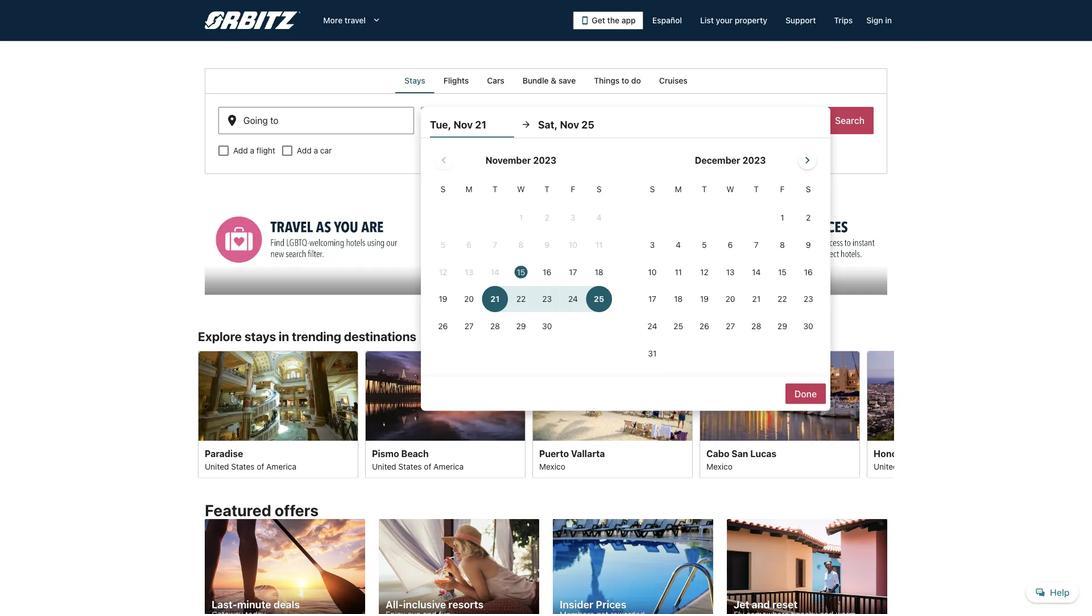 Task type: locate. For each thing, give the bounding box(es) containing it.
0 horizontal spatial 25
[[502, 120, 513, 131]]

16 down the 9 button
[[805, 267, 813, 277]]

27 inside december 2023 element
[[726, 322, 735, 331]]

1 26 from the left
[[439, 322, 448, 331]]

4 t from the left
[[754, 185, 759, 194]]

3 united from the left
[[874, 462, 899, 471]]

3 of from the left
[[926, 462, 934, 471]]

of inside honolulu united states of america
[[926, 462, 934, 471]]

30 button
[[534, 314, 560, 340], [796, 314, 822, 340]]

t down december
[[702, 185, 707, 194]]

tab list
[[205, 68, 888, 93]]

1 horizontal spatial 30 button
[[796, 314, 822, 340]]

2 27 from the left
[[726, 322, 735, 331]]

29 inside november 2023 element
[[517, 322, 526, 331]]

0 horizontal spatial a
[[250, 146, 255, 155]]

1 horizontal spatial 15
[[779, 267, 787, 277]]

4 button
[[666, 232, 692, 258]]

honolulu
[[874, 448, 914, 459]]

2 horizontal spatial 25
[[674, 322, 684, 331]]

0 horizontal spatial f
[[571, 185, 576, 194]]

support
[[786, 16, 816, 25]]

united inside honolulu united states of america
[[874, 462, 899, 471]]

featured offers region
[[198, 495, 895, 615]]

america
[[266, 462, 297, 471], [434, 462, 464, 471], [936, 462, 966, 471]]

0 horizontal spatial 30 button
[[534, 314, 560, 340]]

&
[[551, 76, 557, 85]]

download the app button image
[[581, 16, 590, 25]]

3 america from the left
[[936, 462, 966, 471]]

1 19 from the left
[[439, 295, 448, 304]]

21 inside december 2023 element
[[753, 295, 761, 304]]

9
[[806, 240, 811, 250]]

1 27 button from the left
[[456, 314, 482, 340]]

0 horizontal spatial 17 button
[[560, 259, 586, 285]]

jet and reset
[[734, 599, 798, 611]]

1 horizontal spatial 19
[[701, 295, 709, 304]]

1 horizontal spatial united
[[372, 462, 397, 471]]

1 20 button from the left
[[456, 286, 482, 312]]

29 button
[[508, 314, 534, 340], [770, 314, 796, 340]]

explore stays in trending destinations
[[198, 329, 417, 344]]

stays
[[245, 329, 276, 344]]

28 inside november 2023 element
[[491, 322, 500, 331]]

nov 21 - nov 25 button
[[421, 107, 617, 134]]

2 horizontal spatial america
[[936, 462, 966, 471]]

to
[[622, 76, 630, 85]]

15 button
[[508, 259, 534, 285], [770, 259, 796, 285]]

2023 down sat,
[[534, 155, 557, 166]]

0 horizontal spatial of
[[257, 462, 264, 471]]

1 m from the left
[[466, 185, 473, 194]]

2 15 from the left
[[779, 267, 787, 277]]

0 horizontal spatial 16 button
[[534, 259, 560, 285]]

application containing november 2023
[[430, 147, 822, 368]]

18 down 11 "button"
[[675, 295, 683, 304]]

2 m from the left
[[675, 185, 682, 194]]

0 vertical spatial 18 button
[[586, 259, 612, 285]]

17 down the 10 button
[[649, 295, 657, 304]]

2 20 button from the left
[[718, 286, 744, 312]]

2 30 from the left
[[804, 322, 814, 331]]

1 horizontal spatial a
[[314, 146, 318, 155]]

stays
[[405, 76, 426, 85]]

add for add a car
[[297, 146, 312, 155]]

w inside november 2023 element
[[518, 185, 525, 194]]

2 19 from the left
[[701, 295, 709, 304]]

17 for 17 'button' within the november 2023 element
[[569, 267, 577, 277]]

1 27 from the left
[[465, 322, 474, 331]]

0 vertical spatial 17 button
[[560, 259, 586, 285]]

2 20 from the left
[[726, 295, 736, 304]]

1 horizontal spatial 29 button
[[770, 314, 796, 340]]

29 down today element
[[517, 322, 526, 331]]

add for add a flight
[[233, 146, 248, 155]]

0 horizontal spatial united
[[205, 462, 229, 471]]

12
[[701, 267, 709, 277]]

25 button
[[666, 314, 692, 340]]

today element
[[515, 266, 528, 279]]

1 horizontal spatial 16 button
[[796, 259, 822, 285]]

1 vertical spatial in
[[279, 329, 289, 344]]

f inside november 2023 element
[[571, 185, 576, 194]]

19 inside november 2023 element
[[439, 295, 448, 304]]

united for honolulu
[[874, 462, 899, 471]]

get
[[592, 16, 606, 25]]

tue, nov 21 button
[[430, 112, 515, 138]]

1 horizontal spatial add
[[297, 146, 312, 155]]

2 america from the left
[[434, 462, 464, 471]]

17 inside november 2023 element
[[569, 267, 577, 277]]

1 of from the left
[[257, 462, 264, 471]]

list
[[701, 16, 714, 25]]

1 horizontal spatial 20
[[726, 295, 736, 304]]

show previous card image
[[191, 408, 205, 422]]

united for paradise
[[205, 462, 229, 471]]

1 16 from the left
[[543, 267, 552, 277]]

16 inside december 2023 element
[[805, 267, 813, 277]]

0 horizontal spatial america
[[266, 462, 297, 471]]

m for december 2023
[[675, 185, 682, 194]]

1 horizontal spatial america
[[434, 462, 464, 471]]

more travel
[[324, 16, 366, 25]]

nov
[[454, 118, 473, 131], [560, 118, 580, 131], [446, 120, 463, 131], [483, 120, 500, 131]]

america for paradise
[[266, 462, 297, 471]]

0 horizontal spatial 21
[[465, 120, 474, 131]]

0 horizontal spatial 30
[[543, 322, 552, 331]]

2 16 from the left
[[805, 267, 813, 277]]

26 button
[[430, 314, 456, 340], [692, 314, 718, 340]]

1 28 from the left
[[491, 322, 500, 331]]

united down paradise
[[205, 462, 229, 471]]

1 horizontal spatial states
[[399, 462, 422, 471]]

1 horizontal spatial 26
[[700, 322, 710, 331]]

states down paradise
[[231, 462, 255, 471]]

2023 right december
[[743, 155, 766, 166]]

cabo
[[707, 448, 730, 459]]

1 30 from the left
[[543, 322, 552, 331]]

2 a from the left
[[314, 146, 318, 155]]

2 horizontal spatial of
[[926, 462, 934, 471]]

0 horizontal spatial states
[[231, 462, 255, 471]]

11 button
[[666, 259, 692, 285]]

1 15 button from the left
[[508, 259, 534, 285]]

t down november 2023
[[545, 185, 550, 194]]

0 horizontal spatial in
[[279, 329, 289, 344]]

a left flight at the left top of page
[[250, 146, 255, 155]]

29 inside december 2023 element
[[778, 322, 788, 331]]

15
[[517, 267, 526, 277], [779, 267, 787, 277]]

1 vertical spatial 17 button
[[640, 286, 666, 312]]

nov inside the "tue, nov 21" button
[[454, 118, 473, 131]]

17
[[569, 267, 577, 277], [649, 295, 657, 304]]

in right sign
[[886, 16, 893, 25]]

16 button up 23
[[796, 259, 822, 285]]

16 right today element
[[543, 267, 552, 277]]

2 28 from the left
[[752, 322, 762, 331]]

24 button
[[640, 314, 666, 340]]

bundle & save link
[[514, 68, 585, 93]]

1 horizontal spatial 27 button
[[718, 314, 744, 340]]

2 add from the left
[[297, 146, 312, 155]]

0 horizontal spatial 29
[[517, 322, 526, 331]]

0 vertical spatial 18
[[595, 267, 604, 277]]

27
[[465, 322, 474, 331], [726, 322, 735, 331]]

1 w from the left
[[518, 185, 525, 194]]

1 mexico from the left
[[540, 462, 566, 471]]

states down beach on the left bottom
[[399, 462, 422, 471]]

december 2023 element
[[640, 183, 822, 368]]

29 button down today element
[[508, 314, 534, 340]]

11
[[675, 267, 682, 277]]

2 w from the left
[[727, 185, 735, 194]]

tab list inside featured offers main content
[[205, 68, 888, 93]]

flights link
[[435, 68, 478, 93]]

1 19 button from the left
[[430, 286, 456, 312]]

sat, nov 25 button
[[539, 112, 623, 138]]

paradise united states of america
[[205, 448, 297, 471]]

1 2023 from the left
[[534, 155, 557, 166]]

19 button
[[430, 286, 456, 312], [692, 286, 718, 312]]

0 horizontal spatial 17
[[569, 267, 577, 277]]

0 horizontal spatial 28 button
[[482, 314, 508, 340]]

1 t from the left
[[493, 185, 498, 194]]

t down november
[[493, 185, 498, 194]]

2 29 from the left
[[778, 322, 788, 331]]

november 2023 element
[[430, 183, 612, 341]]

1 a from the left
[[250, 146, 255, 155]]

19 button inside november 2023 element
[[430, 286, 456, 312]]

m
[[466, 185, 473, 194], [675, 185, 682, 194]]

t
[[493, 185, 498, 194], [545, 185, 550, 194], [702, 185, 707, 194], [754, 185, 759, 194]]

20 button
[[456, 286, 482, 312], [718, 286, 744, 312]]

w inside december 2023 element
[[727, 185, 735, 194]]

0 horizontal spatial 20
[[465, 295, 474, 304]]

1 29 from the left
[[517, 322, 526, 331]]

25 left directional image
[[502, 120, 513, 131]]

show next card image
[[888, 408, 902, 422]]

1 horizontal spatial mexico
[[707, 462, 733, 471]]

29 down 22 button on the right
[[778, 322, 788, 331]]

states inside honolulu united states of america
[[901, 462, 924, 471]]

2 horizontal spatial states
[[901, 462, 924, 471]]

18 inside november 2023 element
[[595, 267, 604, 277]]

1 horizontal spatial 21
[[475, 118, 487, 131]]

1 horizontal spatial 18 button
[[666, 286, 692, 312]]

search button
[[827, 107, 874, 134]]

get the app link
[[573, 11, 644, 30]]

1 horizontal spatial 30
[[804, 322, 814, 331]]

25 inside button
[[674, 322, 684, 331]]

0 vertical spatial 17
[[569, 267, 577, 277]]

0 horizontal spatial 2023
[[534, 155, 557, 166]]

18 for the right 18 button
[[675, 295, 683, 304]]

18
[[595, 267, 604, 277], [675, 295, 683, 304]]

list your property
[[701, 16, 768, 25]]

0 horizontal spatial 27
[[465, 322, 474, 331]]

united down honolulu
[[874, 462, 899, 471]]

united inside pismo beach united states of america
[[372, 462, 397, 471]]

1 add from the left
[[233, 146, 248, 155]]

16 inside november 2023 element
[[543, 267, 552, 277]]

f inside december 2023 element
[[781, 185, 785, 194]]

all-inclusive resorts
[[386, 599, 484, 611]]

1 horizontal spatial w
[[727, 185, 735, 194]]

a for flight
[[250, 146, 255, 155]]

in inside featured offers main content
[[279, 329, 289, 344]]

trips
[[835, 16, 853, 25]]

1 horizontal spatial 17 button
[[640, 286, 666, 312]]

0 horizontal spatial 27 button
[[456, 314, 482, 340]]

puerto
[[540, 448, 569, 459]]

america inside honolulu united states of america
[[936, 462, 966, 471]]

add left car on the top left of page
[[297, 146, 312, 155]]

t down december 2023
[[754, 185, 759, 194]]

sat, nov 25
[[539, 118, 595, 131]]

1 horizontal spatial 16
[[805, 267, 813, 277]]

1 horizontal spatial f
[[781, 185, 785, 194]]

1 15 from the left
[[517, 267, 526, 277]]

states inside paradise united states of america
[[231, 462, 255, 471]]

18 left 10
[[595, 267, 604, 277]]

2 united from the left
[[372, 462, 397, 471]]

0 horizontal spatial 16
[[543, 267, 552, 277]]

1 horizontal spatial 29
[[778, 322, 788, 331]]

mexico
[[540, 462, 566, 471], [707, 462, 733, 471]]

1 horizontal spatial 15 button
[[770, 259, 796, 285]]

0 horizontal spatial 26
[[439, 322, 448, 331]]

2 30 button from the left
[[796, 314, 822, 340]]

18 inside december 2023 element
[[675, 295, 683, 304]]

1 horizontal spatial of
[[424, 462, 432, 471]]

lucas
[[751, 448, 777, 459]]

0 horizontal spatial 26 button
[[430, 314, 456, 340]]

resorts
[[449, 599, 484, 611]]

done button
[[786, 384, 827, 404]]

puerto vallarta mexico
[[540, 448, 605, 471]]

16 button
[[534, 259, 560, 285], [796, 259, 822, 285]]

17 inside december 2023 element
[[649, 295, 657, 304]]

28 inside december 2023 element
[[752, 322, 762, 331]]

29 for first "29" button from the left
[[517, 322, 526, 331]]

mexico down cabo
[[707, 462, 733, 471]]

sign in
[[867, 16, 893, 25]]

sign in button
[[863, 10, 897, 31]]

1 horizontal spatial 2023
[[743, 155, 766, 166]]

17 button right today element
[[560, 259, 586, 285]]

1 horizontal spatial in
[[886, 16, 893, 25]]

2 horizontal spatial 21
[[753, 295, 761, 304]]

1 horizontal spatial 18
[[675, 295, 683, 304]]

w down december 2023
[[727, 185, 735, 194]]

2 f from the left
[[781, 185, 785, 194]]

mexico down puerto
[[540, 462, 566, 471]]

1 horizontal spatial m
[[675, 185, 682, 194]]

san
[[732, 448, 749, 459]]

a
[[250, 146, 255, 155], [314, 146, 318, 155]]

2 of from the left
[[424, 462, 432, 471]]

w for november
[[518, 185, 525, 194]]

things
[[594, 76, 620, 85]]

1 horizontal spatial 17
[[649, 295, 657, 304]]

1 30 button from the left
[[534, 314, 560, 340]]

1 29 button from the left
[[508, 314, 534, 340]]

states for honolulu
[[901, 462, 924, 471]]

7
[[755, 240, 759, 250]]

27 inside november 2023 element
[[465, 322, 474, 331]]

featured offers main content
[[0, 68, 1093, 615]]

26
[[439, 322, 448, 331], [700, 322, 710, 331]]

2 27 button from the left
[[718, 314, 744, 340]]

w down november 2023
[[518, 185, 525, 194]]

28
[[491, 322, 500, 331], [752, 322, 762, 331]]

0 horizontal spatial m
[[466, 185, 473, 194]]

16 for second 16 button from left
[[805, 267, 813, 277]]

0 horizontal spatial 19
[[439, 295, 448, 304]]

things to do link
[[585, 68, 650, 93]]

a left car on the top left of page
[[314, 146, 318, 155]]

1 horizontal spatial 25
[[582, 118, 595, 131]]

application
[[430, 147, 822, 368]]

29 button down 22 button on the right
[[770, 314, 796, 340]]

0 horizontal spatial 20 button
[[456, 286, 482, 312]]

2 2023 from the left
[[743, 155, 766, 166]]

of inside paradise united states of america
[[257, 462, 264, 471]]

2 states from the left
[[399, 462, 422, 471]]

29 for first "29" button from the right
[[778, 322, 788, 331]]

1 horizontal spatial 19 button
[[692, 286, 718, 312]]

of inside pismo beach united states of america
[[424, 462, 432, 471]]

1 vertical spatial 17
[[649, 295, 657, 304]]

2 horizontal spatial united
[[874, 462, 899, 471]]

in right stays
[[279, 329, 289, 344]]

17 button inside november 2023 element
[[560, 259, 586, 285]]

offers
[[275, 501, 319, 520]]

1 horizontal spatial 28
[[752, 322, 762, 331]]

1 horizontal spatial 27
[[726, 322, 735, 331]]

2 mexico from the left
[[707, 462, 733, 471]]

25 right 24 button
[[674, 322, 684, 331]]

tue,
[[430, 118, 452, 131]]

3
[[650, 240, 655, 250]]

1 vertical spatial 18
[[675, 295, 683, 304]]

united down pismo on the left bottom
[[372, 462, 397, 471]]

17 right today element
[[569, 267, 577, 277]]

0 horizontal spatial 18 button
[[586, 259, 612, 285]]

0 horizontal spatial 19 button
[[430, 286, 456, 312]]

1 horizontal spatial 28 button
[[744, 314, 770, 340]]

2 26 from the left
[[700, 322, 710, 331]]

united
[[205, 462, 229, 471], [372, 462, 397, 471], [874, 462, 899, 471]]

22 button
[[770, 286, 796, 312]]

0 horizontal spatial 28
[[491, 322, 500, 331]]

1 horizontal spatial 20 button
[[718, 286, 744, 312]]

0 horizontal spatial 15 button
[[508, 259, 534, 285]]

bundle & save
[[523, 76, 576, 85]]

0 vertical spatial in
[[886, 16, 893, 25]]

add left flight at the left top of page
[[233, 146, 248, 155]]

0 horizontal spatial 15
[[517, 267, 526, 277]]

las vegas featuring interior views image
[[198, 351, 359, 441]]

20 for second the 20 button from the left
[[726, 295, 736, 304]]

do
[[632, 76, 641, 85]]

17 button up 24
[[640, 286, 666, 312]]

sign
[[867, 16, 884, 25]]

0 horizontal spatial w
[[518, 185, 525, 194]]

list your property link
[[692, 10, 777, 31]]

1 united from the left
[[205, 462, 229, 471]]

0 horizontal spatial 29 button
[[508, 314, 534, 340]]

america inside paradise united states of america
[[266, 462, 297, 471]]

18 button left 10
[[586, 259, 612, 285]]

1 vertical spatial 18 button
[[666, 286, 692, 312]]

previous month image
[[438, 154, 451, 167]]

mexico inside puerto vallarta mexico
[[540, 462, 566, 471]]

18 button up 25 button
[[666, 286, 692, 312]]

16
[[543, 267, 552, 277], [805, 267, 813, 277]]

3 states from the left
[[901, 462, 924, 471]]

insider prices
[[560, 599, 627, 611]]

pismo beach featuring a sunset, views and tropical scenes image
[[365, 351, 526, 441]]

1 20 from the left
[[465, 295, 474, 304]]

1 america from the left
[[266, 462, 297, 471]]

0 horizontal spatial mexico
[[540, 462, 566, 471]]

search
[[836, 115, 865, 126]]

16 button right today element
[[534, 259, 560, 285]]

1 f from the left
[[571, 185, 576, 194]]

0 horizontal spatial add
[[233, 146, 248, 155]]

states inside pismo beach united states of america
[[399, 462, 422, 471]]

2 15 button from the left
[[770, 259, 796, 285]]

1 states from the left
[[231, 462, 255, 471]]

0 horizontal spatial 18
[[595, 267, 604, 277]]

1 horizontal spatial 26 button
[[692, 314, 718, 340]]

20
[[465, 295, 474, 304], [726, 295, 736, 304]]

tab list containing stays
[[205, 68, 888, 93]]

25 right sat,
[[582, 118, 595, 131]]

of for paradise
[[257, 462, 264, 471]]

10
[[649, 267, 657, 277]]

12 button
[[692, 259, 718, 285]]

united inside paradise united states of america
[[205, 462, 229, 471]]

orbitz logo image
[[205, 11, 301, 30]]

states down honolulu
[[901, 462, 924, 471]]

2023
[[534, 155, 557, 166], [743, 155, 766, 166]]



Task type: describe. For each thing, give the bounding box(es) containing it.
1 26 button from the left
[[430, 314, 456, 340]]

directional image
[[521, 120, 532, 130]]

last-
[[212, 599, 237, 611]]

24
[[648, 322, 658, 331]]

flight
[[257, 146, 275, 155]]

of for honolulu
[[926, 462, 934, 471]]

minute
[[237, 599, 271, 611]]

pismo beach united states of america
[[372, 448, 464, 471]]

14
[[753, 267, 761, 277]]

3 s from the left
[[650, 185, 655, 194]]

26 inside november 2023 element
[[439, 322, 448, 331]]

mexico inside the cabo san lucas mexico
[[707, 462, 733, 471]]

in inside dropdown button
[[886, 16, 893, 25]]

flights
[[444, 76, 469, 85]]

8
[[780, 240, 785, 250]]

f for november 2023
[[571, 185, 576, 194]]

m for november 2023
[[466, 185, 473, 194]]

21 button
[[744, 286, 770, 312]]

done
[[795, 389, 817, 400]]

things to do
[[594, 76, 641, 85]]

bundle
[[523, 76, 549, 85]]

cars
[[487, 76, 505, 85]]

explore
[[198, 329, 242, 344]]

15 inside today element
[[517, 267, 526, 277]]

5
[[702, 240, 707, 250]]

2 29 button from the left
[[770, 314, 796, 340]]

2 t from the left
[[545, 185, 550, 194]]

16 for 2nd 16 button from right
[[543, 267, 552, 277]]

13
[[727, 267, 735, 277]]

6 button
[[718, 232, 744, 258]]

december 2023
[[695, 155, 766, 166]]

18 for the top 18 button
[[595, 267, 604, 277]]

2 19 button from the left
[[692, 286, 718, 312]]

31
[[649, 349, 657, 358]]

-
[[477, 120, 481, 131]]

1 28 button from the left
[[482, 314, 508, 340]]

26 inside december 2023 element
[[700, 322, 710, 331]]

27 button inside november 2023 element
[[456, 314, 482, 340]]

deals
[[274, 599, 300, 611]]

6
[[728, 240, 733, 250]]

and
[[752, 599, 771, 611]]

3 t from the left
[[702, 185, 707, 194]]

pismo
[[372, 448, 399, 459]]

vallarta
[[571, 448, 605, 459]]

all-
[[386, 599, 403, 611]]

honolulu united states of america
[[874, 448, 966, 471]]

20 for 1st the 20 button from the left
[[465, 295, 474, 304]]

2 26 button from the left
[[692, 314, 718, 340]]

reset
[[773, 599, 798, 611]]

2 button
[[796, 205, 822, 231]]

states for paradise
[[231, 462, 255, 471]]

8 button
[[770, 232, 796, 258]]

1 button
[[770, 205, 796, 231]]

save
[[559, 76, 576, 85]]

w for december
[[727, 185, 735, 194]]

23 button
[[796, 286, 822, 312]]

november
[[486, 155, 531, 166]]

puerto vallarta showing a beach, general coastal views and kayaking or canoeing image
[[533, 351, 693, 441]]

november 2023
[[486, 155, 557, 166]]

december
[[695, 155, 741, 166]]

cruises link
[[650, 68, 697, 93]]

2023 for november 2023
[[534, 155, 557, 166]]

sat,
[[539, 118, 558, 131]]

next month image
[[801, 154, 815, 167]]

featured offers
[[205, 501, 319, 520]]

30 inside november 2023 element
[[543, 322, 552, 331]]

makiki - lower punchbowl - tantalus showing landscape views, a sunset and a city image
[[867, 351, 1028, 441]]

add a car
[[297, 146, 332, 155]]

español
[[653, 16, 682, 25]]

your
[[716, 16, 733, 25]]

9 button
[[796, 232, 822, 258]]

get the app
[[592, 16, 636, 25]]

prices
[[596, 599, 627, 611]]

2 16 button from the left
[[796, 259, 822, 285]]

insider
[[560, 599, 594, 611]]

more
[[324, 16, 343, 25]]

app
[[622, 16, 636, 25]]

3 button
[[640, 232, 666, 258]]

marina cabo san lucas which includes a marina, a coastal town and night scenes image
[[700, 351, 861, 441]]

17 button inside december 2023 element
[[640, 286, 666, 312]]

cabo san lucas mexico
[[707, 448, 777, 471]]

español button
[[644, 10, 692, 31]]

travel
[[345, 16, 366, 25]]

application inside featured offers main content
[[430, 147, 822, 368]]

property
[[735, 16, 768, 25]]

28 for first 28 button from left
[[491, 322, 500, 331]]

f for december 2023
[[781, 185, 785, 194]]

15 inside december 2023 element
[[779, 267, 787, 277]]

31 button
[[640, 341, 666, 367]]

inclusive
[[403, 599, 446, 611]]

27 button inside december 2023 element
[[718, 314, 744, 340]]

car
[[320, 146, 332, 155]]

1 s from the left
[[441, 185, 446, 194]]

2
[[807, 213, 811, 222]]

14 button
[[744, 259, 770, 285]]

4 s from the left
[[806, 185, 811, 194]]

2 s from the left
[[597, 185, 602, 194]]

30 inside december 2023 element
[[804, 322, 814, 331]]

add a flight
[[233, 146, 275, 155]]

nov inside sat, nov 25 button
[[560, 118, 580, 131]]

2 28 button from the left
[[744, 314, 770, 340]]

last-minute deals
[[212, 599, 300, 611]]

5 button
[[692, 232, 718, 258]]

trips link
[[826, 10, 863, 31]]

2023 for december 2023
[[743, 155, 766, 166]]

17 for 17 'button' within december 2023 element
[[649, 295, 657, 304]]

featured
[[205, 501, 271, 520]]

19 inside december 2023 element
[[701, 295, 709, 304]]

4
[[676, 240, 681, 250]]

a for car
[[314, 146, 318, 155]]

13 button
[[718, 259, 744, 285]]

stays link
[[396, 68, 435, 93]]

destinations
[[344, 329, 417, 344]]

america inside pismo beach united states of america
[[434, 462, 464, 471]]

jet
[[734, 599, 750, 611]]

1 16 button from the left
[[534, 259, 560, 285]]

cars link
[[478, 68, 514, 93]]

7 button
[[744, 232, 770, 258]]

america for honolulu
[[936, 462, 966, 471]]

beach
[[402, 448, 429, 459]]

28 for second 28 button from the left
[[752, 322, 762, 331]]



Task type: vqa. For each thing, say whether or not it's contained in the screenshot.


